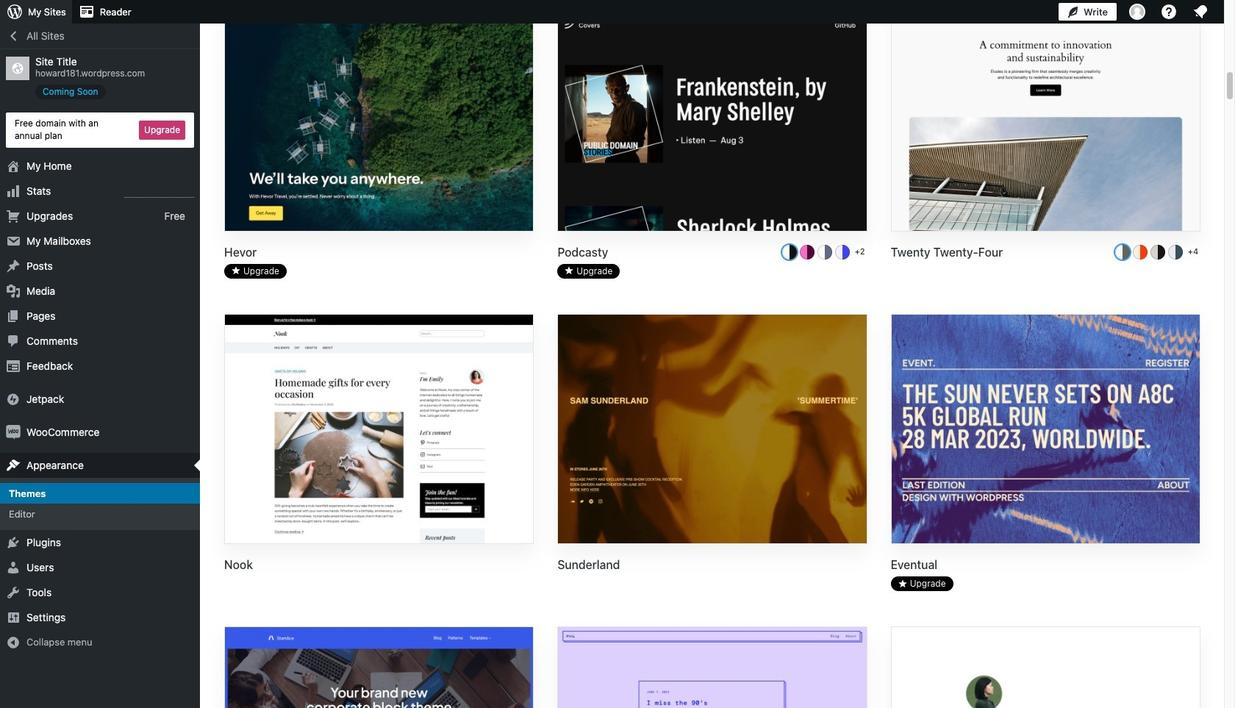 Task type: vqa. For each thing, say whether or not it's contained in the screenshot.
As Its Name States Eventual Is A Theme Designed For Events And Ceremonies. It Is Simple, And Direct Allowing Users To Display The Essence Of Their Subject With A Large Artwork On The Homepage. 'IMAGE'
yes



Task type: locate. For each thing, give the bounding box(es) containing it.
1 vertical spatial img image
[[6, 425, 21, 440]]

sunderland is a simple theme that supports full-site editing. it comes with a set of minimal templates and design settings that can be manipulated through global styles. use it to build something beautiful. image
[[558, 314, 867, 546]]

img image
[[6, 392, 21, 406], [6, 425, 21, 440]]

2 img image from the top
[[6, 425, 21, 440]]

0 vertical spatial img image
[[6, 392, 21, 406]]

hey is a simple personal blog theme. image
[[892, 628, 1200, 708]]

pixl is a simple yet opinionated blogging theme inspired by websites of the nineties. image
[[558, 628, 867, 708]]

highest hourly views 0 image
[[124, 188, 194, 198]]



Task type: describe. For each thing, give the bounding box(es) containing it.
help image
[[1161, 3, 1178, 21]]

1 img image from the top
[[6, 392, 21, 406]]

startace is your ultimate business theme design. it is pretty valuable in assisting users in building their corporate websites, being established companies, or budding startups. image
[[225, 628, 533, 708]]

nook is a classic blogging theme offering a delightful canvas for your diy projects, delicious recipes, and creative inspirations. image
[[225, 314, 533, 546]]

as its name states eventual is a theme designed for events and ceremonies. it is simple, and direct allowing users to display the essence of their subject with a large artwork on the homepage. image
[[892, 314, 1200, 546]]

sometimes your podcast episode cover arts deserve more attention than regular thumbnails offer. if you think so, then podcasty is the theme design for your podcast site. image
[[558, 1, 867, 232]]

twenty twenty-four is designed to be flexible, versatile and applicable to any website. its collection of templates and patterns tailor to different needs, such as presenting a business, blogging and writing or showcasing work. a multitude of possibilities open up with just a few adjustments to color and typography. twenty twenty-four comes with style variations and full page designs to help speed up the site building process, is fully compatible with the site editor, and takes advantage of new design tools introduced in wordpress 6.4. image
[[892, 1, 1200, 232]]

my profile image
[[1130, 4, 1146, 20]]

hevor is the block remake of classic theme hever. it is a fully responsive theme, ideal for creating a strong, beautiful, online presence for your business. image
[[225, 1, 533, 232]]

manage your notifications image
[[1192, 3, 1210, 21]]



